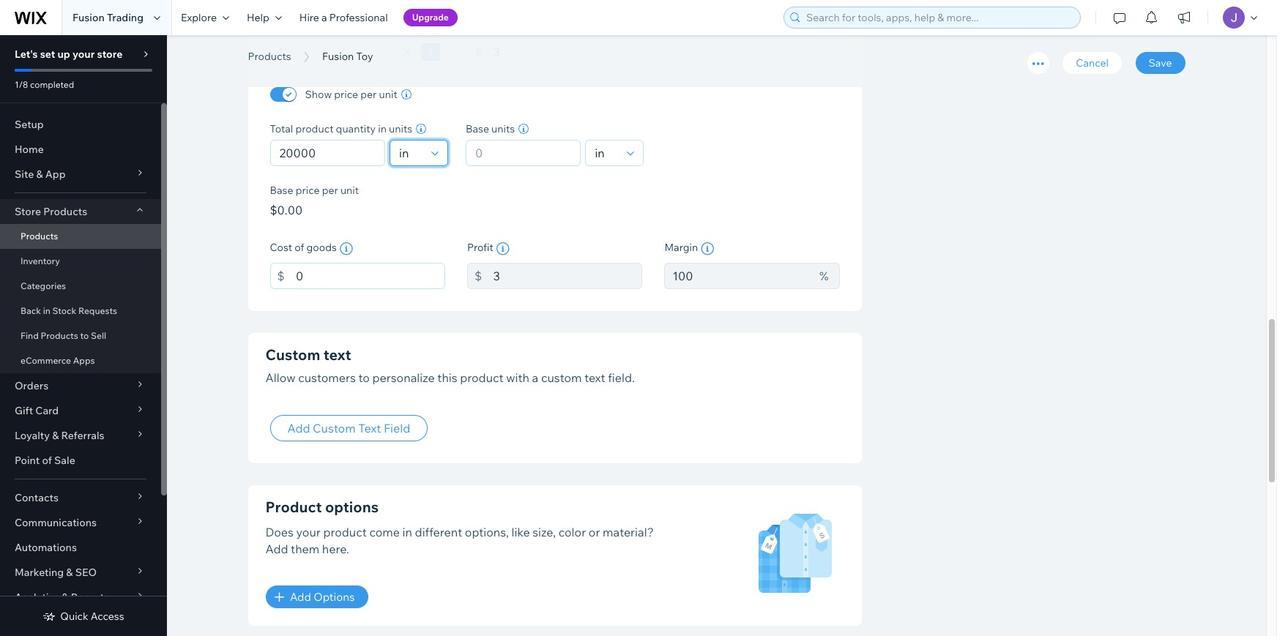 Task type: describe. For each thing, give the bounding box(es) containing it.
products inside dropdown button
[[43, 205, 87, 218]]

sidebar element
[[0, 35, 167, 637]]

different
[[415, 526, 462, 540]]

cost of goods
[[270, 241, 337, 254]]

like
[[512, 526, 530, 540]]

help button
[[238, 0, 291, 35]]

cancel button
[[1063, 52, 1122, 74]]

up
[[57, 48, 70, 61]]

marketing & seo button
[[0, 560, 161, 585]]

$0.00
[[270, 203, 303, 218]]

let's set up your store
[[15, 48, 123, 61]]

does
[[266, 526, 294, 540]]

base for base units
[[466, 122, 489, 136]]

set
[[40, 48, 55, 61]]

point of sale
[[15, 454, 75, 467]]

1 vertical spatial text
[[585, 371, 605, 385]]

communications
[[15, 516, 97, 530]]

contacts button
[[0, 486, 161, 511]]

find
[[21, 330, 39, 341]]

total
[[270, 122, 293, 136]]

0 field for units
[[471, 141, 576, 166]]

ecommerce
[[21, 355, 71, 366]]

fusion left "trading"
[[73, 11, 105, 24]]

here.
[[322, 542, 349, 557]]

reports
[[71, 591, 109, 604]]

categories link
[[0, 274, 161, 299]]

show price per unit
[[305, 88, 398, 101]]

show
[[305, 88, 332, 101]]

add options button
[[266, 586, 368, 609]]

field
[[384, 421, 410, 436]]

this
[[438, 371, 458, 385]]

base for base price per unit $0.00
[[270, 184, 293, 197]]

home link
[[0, 137, 161, 162]]

a inside custom text allow customers to personalize this product with a custom text field.
[[532, 371, 539, 385]]

0 vertical spatial a
[[322, 11, 327, 24]]

point
[[15, 454, 40, 467]]

add custom text field
[[287, 421, 410, 436]]

explore
[[181, 11, 217, 24]]

inventory
[[21, 256, 60, 267]]

add custom text field button
[[270, 416, 428, 442]]

size,
[[533, 526, 556, 540]]

options
[[325, 498, 379, 517]]

requests
[[78, 305, 117, 316]]

fusion toy down hire on the left of page
[[248, 31, 382, 64]]

product
[[266, 498, 322, 517]]

seo
[[75, 566, 97, 579]]

products up inventory at top left
[[21, 231, 58, 242]]

quick access button
[[43, 610, 124, 623]]

professional
[[329, 11, 388, 24]]

price for show price per unit
[[334, 88, 358, 101]]

cancel
[[1076, 56, 1109, 70]]

store products
[[15, 205, 87, 218]]

quick access
[[60, 610, 124, 623]]

fusion down hire on the left of page
[[248, 31, 332, 64]]

add for add options
[[290, 591, 311, 605]]

add for add custom text field
[[287, 421, 310, 436]]

color
[[559, 526, 586, 540]]

hire
[[299, 11, 319, 24]]

customers
[[298, 371, 356, 385]]

& for site
[[36, 168, 43, 181]]

1 units from the left
[[389, 122, 413, 136]]

let's
[[15, 48, 38, 61]]

1 horizontal spatial %
[[820, 269, 829, 284]]

them
[[291, 542, 320, 557]]

home
[[15, 143, 44, 156]]

with
[[506, 371, 530, 385]]

site & app
[[15, 168, 66, 181]]

sale
[[54, 454, 75, 467]]

sell
[[91, 330, 106, 341]]

of for sale
[[42, 454, 52, 467]]

setup
[[15, 118, 44, 131]]

total product quantity in units
[[270, 122, 413, 136]]

goods
[[307, 241, 337, 254]]

products link inside fusion toy form
[[241, 49, 299, 64]]

inventory link
[[0, 249, 161, 274]]

base units
[[466, 122, 515, 136]]

setup link
[[0, 112, 161, 137]]

product options
[[266, 498, 379, 517]]

quick
[[60, 610, 88, 623]]

price for base price per unit $0.00
[[296, 184, 320, 197]]

app
[[45, 168, 66, 181]]

loyalty & referrals button
[[0, 423, 161, 448]]

1/8 completed
[[15, 79, 74, 90]]

unit for show price per unit
[[379, 88, 398, 101]]

ecommerce apps
[[21, 355, 95, 366]]

access
[[91, 610, 124, 623]]

analytics
[[15, 591, 59, 604]]

back in stock requests link
[[0, 299, 161, 324]]

find products to sell link
[[0, 324, 161, 349]]

hire a professional link
[[291, 0, 397, 35]]

to inside custom text allow customers to personalize this product with a custom text field.
[[359, 371, 370, 385]]

0 vertical spatial product
[[295, 122, 334, 136]]

of for goods
[[295, 241, 304, 254]]



Task type: vqa. For each thing, say whether or not it's contained in the screenshot.
Add New Task on the right top of page
no



Task type: locate. For each thing, give the bounding box(es) containing it.
1 horizontal spatial units
[[492, 122, 515, 136]]

1 vertical spatial unit
[[341, 184, 359, 197]]

to inside sidebar "element"
[[80, 330, 89, 341]]

1 vertical spatial custom
[[313, 421, 356, 436]]

1 vertical spatial add
[[266, 542, 288, 557]]

in inside back in stock requests link
[[43, 305, 50, 316]]

unit up total product quantity in units
[[379, 88, 398, 101]]

base inside base price per unit $0.00
[[270, 184, 293, 197]]

info tooltip image right margin
[[701, 242, 714, 256]]

your right up
[[73, 48, 95, 61]]

add inside button
[[290, 591, 311, 605]]

margin
[[665, 241, 698, 254]]

stock
[[52, 305, 76, 316]]

0 vertical spatial per
[[361, 88, 377, 101]]

& for loyalty
[[52, 429, 59, 442]]

Search for tools, apps, help & more... field
[[802, 7, 1076, 28]]

marketing
[[15, 566, 64, 579]]

analytics & reports
[[15, 591, 109, 604]]

0 horizontal spatial %
[[403, 45, 411, 59]]

add down does
[[266, 542, 288, 557]]

0 horizontal spatial units
[[389, 122, 413, 136]]

save
[[1149, 56, 1172, 70]]

0 horizontal spatial text
[[324, 346, 351, 364]]

orders
[[15, 379, 48, 393]]

0 vertical spatial products link
[[241, 49, 299, 64]]

0 vertical spatial custom
[[266, 346, 320, 364]]

gift card
[[15, 404, 59, 418]]

analytics & reports button
[[0, 585, 161, 610]]

fusion trading
[[73, 11, 144, 24]]

0 horizontal spatial a
[[322, 11, 327, 24]]

a
[[322, 11, 327, 24], [532, 371, 539, 385]]

products link down help button
[[241, 49, 299, 64]]

custom inside custom text allow customers to personalize this product with a custom text field.
[[266, 346, 320, 364]]

& right "loyalty"
[[52, 429, 59, 442]]

1 horizontal spatial products link
[[241, 49, 299, 64]]

custom inside 'button'
[[313, 421, 356, 436]]

products up ecommerce apps
[[41, 330, 78, 341]]

referrals
[[61, 429, 104, 442]]

1 vertical spatial price
[[296, 184, 320, 197]]

per
[[361, 88, 377, 101], [322, 184, 338, 197]]

apps
[[73, 355, 95, 366]]

gift
[[15, 404, 33, 418]]

ecommerce apps link
[[0, 349, 161, 374]]

to left sell
[[80, 330, 89, 341]]

per for show price per unit
[[361, 88, 377, 101]]

0 vertical spatial %
[[403, 45, 411, 59]]

help
[[247, 11, 269, 24]]

of left sale
[[42, 454, 52, 467]]

per up quantity
[[361, 88, 377, 101]]

in right come at the left bottom of the page
[[403, 526, 412, 540]]

contacts
[[15, 491, 59, 505]]

loyalty
[[15, 429, 50, 442]]

info tooltip image
[[340, 242, 353, 256], [701, 242, 714, 256]]

& left seo
[[66, 566, 73, 579]]

unit inside base price per unit $0.00
[[341, 184, 359, 197]]

0 horizontal spatial in
[[43, 305, 50, 316]]

0 vertical spatial to
[[80, 330, 89, 341]]

quantity
[[336, 122, 376, 136]]

0 horizontal spatial base
[[270, 184, 293, 197]]

price inside base price per unit $0.00
[[296, 184, 320, 197]]

0 vertical spatial in
[[378, 122, 387, 136]]

product inside custom text allow customers to personalize this product with a custom text field.
[[460, 371, 504, 385]]

1 horizontal spatial per
[[361, 88, 377, 101]]

1 horizontal spatial base
[[466, 122, 489, 136]]

to right the customers
[[359, 371, 370, 385]]

in
[[378, 122, 387, 136], [43, 305, 50, 316], [403, 526, 412, 540]]

price right show
[[334, 88, 358, 101]]

info tooltip image for margin
[[701, 242, 714, 256]]

products link down store products
[[0, 224, 161, 249]]

2 0 field from the left
[[471, 141, 576, 166]]

text up the customers
[[324, 346, 351, 364]]

card
[[35, 404, 59, 418]]

product up here.
[[323, 526, 367, 540]]

0 horizontal spatial price
[[296, 184, 320, 197]]

custom left text
[[313, 421, 356, 436]]

allow
[[266, 371, 296, 385]]

cost
[[270, 241, 292, 254]]

in inside does your product come in different options, like size, color or material? add them here.
[[403, 526, 412, 540]]

per inside base price per unit $0.00
[[322, 184, 338, 197]]

of right cost
[[295, 241, 304, 254]]

per up goods
[[322, 184, 338, 197]]

trading
[[107, 11, 144, 24]]

site
[[15, 168, 34, 181]]

in right the back at the top of the page
[[43, 305, 50, 316]]

fusion toy up show price per unit
[[322, 50, 373, 63]]

0 vertical spatial text
[[324, 346, 351, 364]]

material?
[[603, 526, 654, 540]]

1 vertical spatial in
[[43, 305, 50, 316]]

& for marketing
[[66, 566, 73, 579]]

0 horizontal spatial products link
[[0, 224, 161, 249]]

1 vertical spatial a
[[532, 371, 539, 385]]

unit down quantity
[[341, 184, 359, 197]]

text left the field.
[[585, 371, 605, 385]]

1 vertical spatial base
[[270, 184, 293, 197]]

2 vertical spatial product
[[323, 526, 367, 540]]

unit
[[379, 88, 398, 101], [341, 184, 359, 197]]

1 vertical spatial %
[[820, 269, 829, 284]]

site & app button
[[0, 162, 161, 187]]

1 vertical spatial of
[[42, 454, 52, 467]]

in right quantity
[[378, 122, 387, 136]]

your inside does your product come in different options, like size, color or material? add them here.
[[296, 526, 321, 540]]

1 horizontal spatial price
[[334, 88, 358, 101]]

categories
[[21, 281, 66, 292]]

2 units from the left
[[492, 122, 515, 136]]

1/8
[[15, 79, 28, 90]]

product right this
[[460, 371, 504, 385]]

2 vertical spatial add
[[290, 591, 311, 605]]

plus xs image
[[275, 594, 284, 602]]

point of sale link
[[0, 448, 161, 473]]

products inside fusion toy form
[[248, 50, 291, 63]]

1 horizontal spatial text
[[585, 371, 605, 385]]

0 vertical spatial add
[[287, 421, 310, 436]]

products right store
[[43, 205, 87, 218]]

0 horizontal spatial per
[[322, 184, 338, 197]]

1 info tooltip image from the left
[[340, 242, 353, 256]]

0 vertical spatial price
[[334, 88, 358, 101]]

products down help button
[[248, 50, 291, 63]]

0 field
[[275, 141, 380, 166], [471, 141, 576, 166]]

custom text allow customers to personalize this product with a custom text field.
[[266, 346, 635, 385]]

unit for base price per unit $0.00
[[341, 184, 359, 197]]

orders button
[[0, 374, 161, 398]]

None field
[[395, 141, 427, 166], [591, 141, 623, 166], [395, 141, 427, 166], [591, 141, 623, 166]]

products link
[[241, 49, 299, 64], [0, 224, 161, 249]]

add right 'plus xs' "icon"
[[290, 591, 311, 605]]

1 horizontal spatial of
[[295, 241, 304, 254]]

None text field
[[665, 263, 812, 289]]

1 horizontal spatial a
[[532, 371, 539, 385]]

add down allow
[[287, 421, 310, 436]]

add options
[[290, 591, 355, 605]]

add inside does your product come in different options, like size, color or material? add them here.
[[266, 542, 288, 557]]

0 horizontal spatial to
[[80, 330, 89, 341]]

None text field
[[270, 39, 393, 65], [296, 263, 445, 289], [493, 263, 643, 289], [270, 39, 393, 65], [296, 263, 445, 289], [493, 263, 643, 289]]

your inside sidebar "element"
[[73, 48, 95, 61]]

gift card button
[[0, 398, 161, 423]]

custom
[[266, 346, 320, 364], [313, 421, 356, 436]]

your up them
[[296, 526, 321, 540]]

of inside sidebar "element"
[[42, 454, 52, 467]]

profit
[[467, 241, 494, 254]]

a right with
[[532, 371, 539, 385]]

upgrade button
[[403, 9, 458, 26]]

1 0 field from the left
[[275, 141, 380, 166]]

0 field down total product quantity in units
[[275, 141, 380, 166]]

store
[[15, 205, 41, 218]]

info tooltip image for cost of goods
[[340, 242, 353, 256]]

1 vertical spatial per
[[322, 184, 338, 197]]

come
[[369, 526, 400, 540]]

& up quick
[[62, 591, 69, 604]]

1 vertical spatial your
[[296, 526, 321, 540]]

of inside fusion toy form
[[295, 241, 304, 254]]

$ text field
[[493, 39, 643, 65]]

0 field for product
[[275, 141, 380, 166]]

base
[[466, 122, 489, 136], [270, 184, 293, 197]]

2 info tooltip image from the left
[[701, 242, 714, 256]]

2 vertical spatial in
[[403, 526, 412, 540]]

1 horizontal spatial in
[[378, 122, 387, 136]]

0 horizontal spatial info tooltip image
[[340, 242, 353, 256]]

your
[[73, 48, 95, 61], [296, 526, 321, 540]]

add
[[287, 421, 310, 436], [266, 542, 288, 557], [290, 591, 311, 605]]

2 horizontal spatial in
[[403, 526, 412, 540]]

fusion toy form
[[167, 0, 1277, 637]]

loyalty & referrals
[[15, 429, 104, 442]]

field.
[[608, 371, 635, 385]]

fusion down hire a professional link
[[322, 50, 354, 63]]

1 vertical spatial product
[[460, 371, 504, 385]]

0 horizontal spatial 0 field
[[275, 141, 380, 166]]

1 horizontal spatial unit
[[379, 88, 398, 101]]

info tooltip image
[[496, 242, 510, 256]]

units
[[389, 122, 413, 136], [492, 122, 515, 136]]

0 vertical spatial unit
[[379, 88, 398, 101]]

& right 'site'
[[36, 168, 43, 181]]

$
[[475, 45, 482, 59], [427, 45, 434, 59], [277, 269, 285, 284], [475, 269, 482, 284]]

does your product come in different options, like size, color or material? add them here.
[[266, 526, 654, 557]]

save button
[[1136, 52, 1185, 74]]

1 vertical spatial products link
[[0, 224, 161, 249]]

custom up allow
[[266, 346, 320, 364]]

%
[[403, 45, 411, 59], [820, 269, 829, 284]]

communications button
[[0, 511, 161, 535]]

store
[[97, 48, 123, 61]]

options,
[[465, 526, 509, 540]]

back
[[21, 305, 41, 316]]

price
[[334, 88, 358, 101], [296, 184, 320, 197]]

0 horizontal spatial of
[[42, 454, 52, 467]]

product right "total"
[[295, 122, 334, 136]]

1 horizontal spatial 0 field
[[471, 141, 576, 166]]

per for base price per unit $0.00
[[322, 184, 338, 197]]

0 vertical spatial base
[[466, 122, 489, 136]]

0 horizontal spatial unit
[[341, 184, 359, 197]]

1 vertical spatial to
[[359, 371, 370, 385]]

a right hire on the left of page
[[322, 11, 327, 24]]

base price per unit $0.00
[[270, 184, 359, 218]]

& for analytics
[[62, 591, 69, 604]]

price up $0.00
[[296, 184, 320, 197]]

0 vertical spatial of
[[295, 241, 304, 254]]

products
[[248, 50, 291, 63], [43, 205, 87, 218], [21, 231, 58, 242], [41, 330, 78, 341]]

1 horizontal spatial your
[[296, 526, 321, 540]]

0 field down base units
[[471, 141, 576, 166]]

product inside does your product come in different options, like size, color or material? add them here.
[[323, 526, 367, 540]]

0 vertical spatial your
[[73, 48, 95, 61]]

upgrade
[[412, 12, 449, 23]]

1 horizontal spatial to
[[359, 371, 370, 385]]

0 horizontal spatial your
[[73, 48, 95, 61]]

info tooltip image right goods
[[340, 242, 353, 256]]

automations link
[[0, 535, 161, 560]]

1 horizontal spatial info tooltip image
[[701, 242, 714, 256]]

add inside 'button'
[[287, 421, 310, 436]]



